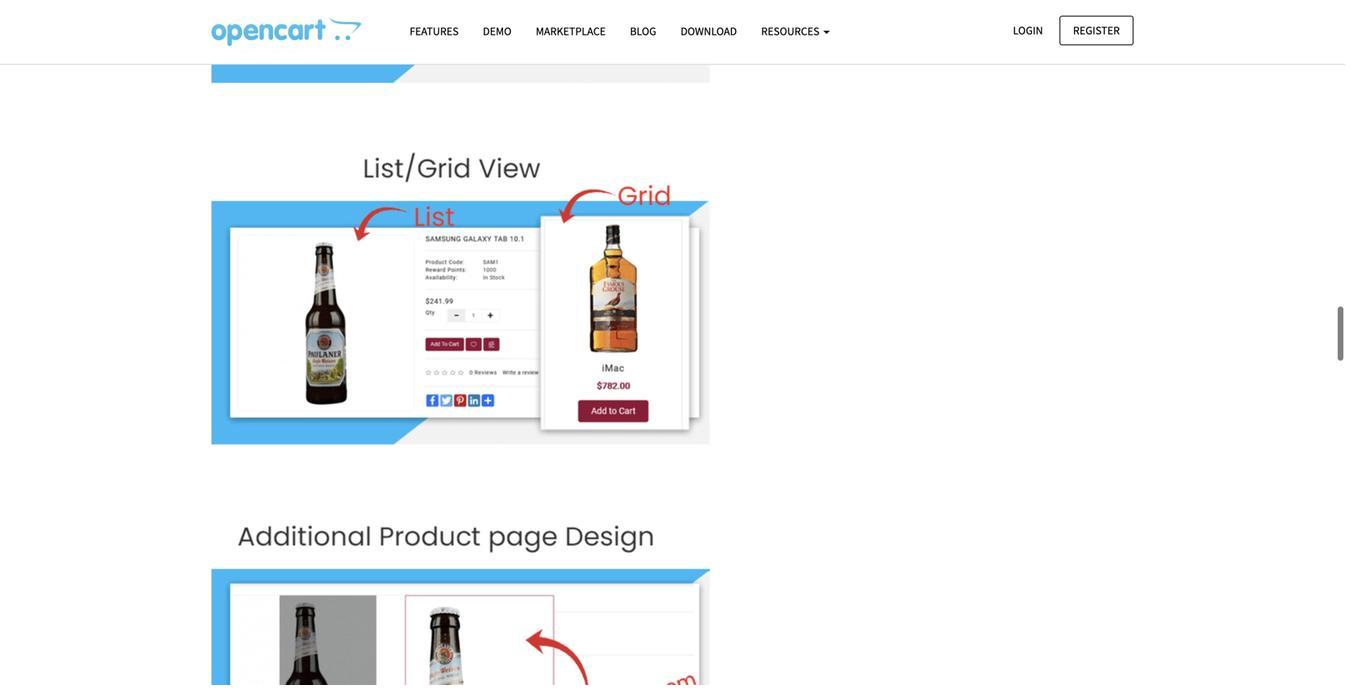 Task type: vqa. For each thing, say whether or not it's contained in the screenshot.
Blog
yes



Task type: describe. For each thing, give the bounding box(es) containing it.
features link
[[398, 17, 471, 45]]

opencart - winehub opencart responsive theme (bar, restaurant, club) image
[[212, 17, 361, 46]]

login link
[[1000, 16, 1057, 45]]

resources
[[762, 24, 822, 38]]

blog
[[630, 24, 657, 38]]



Task type: locate. For each thing, give the bounding box(es) containing it.
features
[[410, 24, 459, 38]]

register
[[1074, 23, 1120, 38]]

demo
[[483, 24, 512, 38]]

login
[[1014, 23, 1044, 38]]

marketplace link
[[524, 17, 618, 45]]

download link
[[669, 17, 750, 45]]

register link
[[1060, 16, 1134, 45]]

download
[[681, 24, 737, 38]]

marketplace
[[536, 24, 606, 38]]

resources link
[[750, 17, 842, 45]]

blog link
[[618, 17, 669, 45]]

demo link
[[471, 17, 524, 45]]



